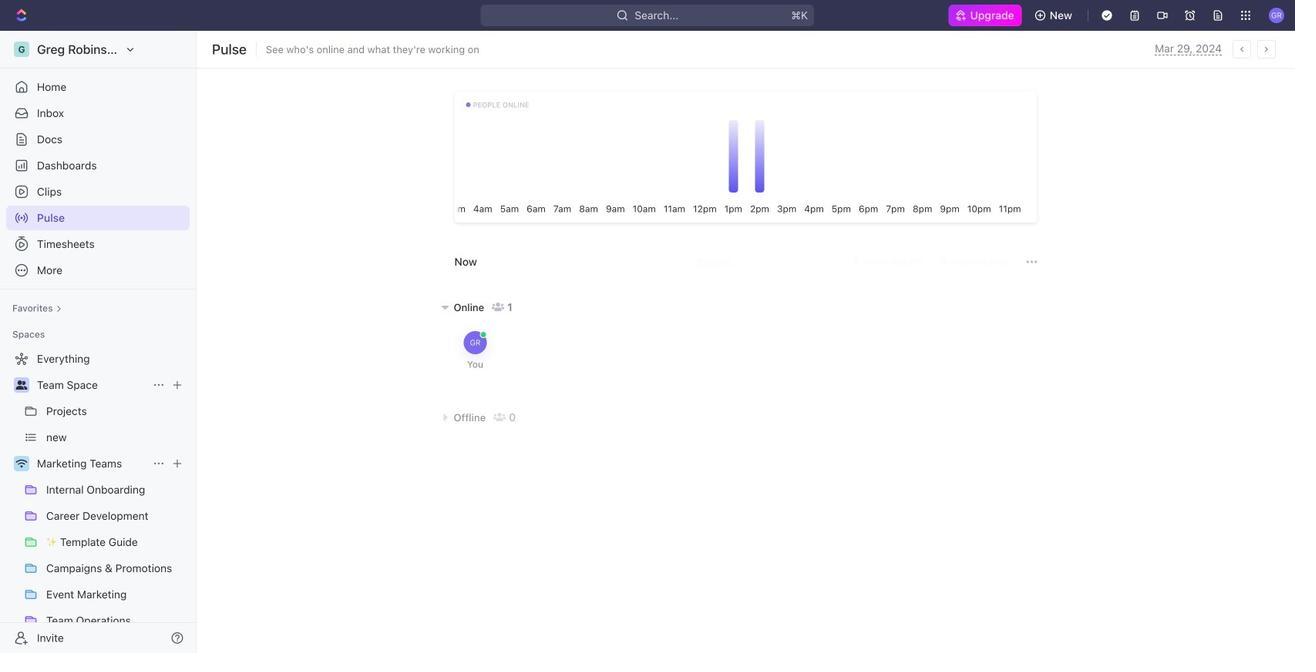 Task type: describe. For each thing, give the bounding box(es) containing it.
Search... text field
[[696, 251, 831, 274]]

wifi image
[[16, 460, 27, 469]]



Task type: locate. For each thing, give the bounding box(es) containing it.
tree inside sidebar navigation
[[6, 347, 190, 654]]

sidebar navigation
[[0, 31, 200, 654]]

tree
[[6, 347, 190, 654]]

user group image
[[16, 381, 27, 390]]

greg robinson's workspace, , element
[[14, 42, 29, 57]]



Task type: vqa. For each thing, say whether or not it's contained in the screenshot.
Calendar link
no



